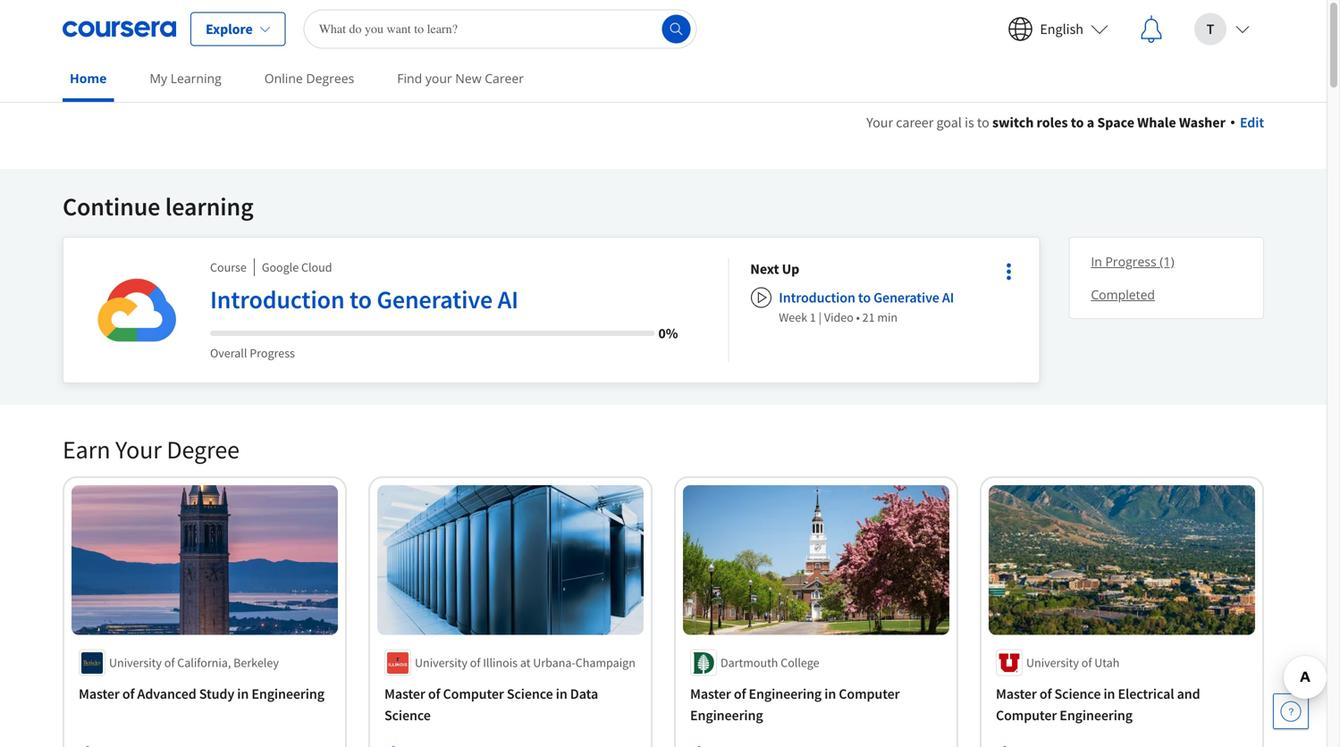 Task type: describe. For each thing, give the bounding box(es) containing it.
master of science in electrical and computer engineering link
[[996, 684, 1248, 726]]

progress for in
[[1105, 253, 1157, 270]]

1 in from the left
[[237, 685, 249, 703]]

completed
[[1091, 286, 1155, 303]]

is
[[965, 114, 974, 131]]

find
[[397, 70, 422, 87]]

to inside introduction to generative ai week 1 | video • 21 min
[[858, 289, 871, 307]]

next up
[[750, 260, 799, 278]]

t
[[1207, 20, 1214, 38]]

my
[[150, 70, 167, 87]]

goal
[[936, 114, 962, 131]]

explore
[[206, 20, 253, 38]]

your
[[425, 70, 452, 87]]

a
[[1087, 114, 1094, 131]]

computer inside master of computer science in data science
[[443, 685, 504, 703]]

master of computer science in data science
[[384, 685, 598, 725]]

in inside master of computer science in data science
[[556, 685, 567, 703]]

coursera image
[[63, 15, 176, 43]]

find your new career link
[[390, 58, 531, 98]]

master for master of engineering in computer engineering
[[690, 685, 731, 703]]

in progress (1)
[[1091, 253, 1174, 270]]

next
[[750, 260, 779, 278]]

berkeley
[[233, 655, 279, 671]]

video
[[824, 309, 854, 325]]

degree
[[167, 434, 240, 465]]

master for master of computer science in data science
[[384, 685, 425, 703]]

computer inside master of engineering in computer engineering
[[839, 685, 900, 703]]

google
[[262, 259, 299, 275]]

introduction to generative ai image
[[85, 258, 189, 362]]

online
[[264, 70, 303, 87]]

in inside master of science in electrical and computer engineering
[[1104, 685, 1115, 703]]

0%
[[658, 325, 678, 342]]

generative for introduction to generative ai week 1 | video • 21 min
[[874, 289, 939, 307]]

What do you want to learn? text field
[[304, 9, 697, 49]]

home link
[[63, 58, 114, 102]]

continue learning
[[63, 191, 254, 222]]

t button
[[1180, 0, 1264, 58]]

ai for introduction to generative ai week 1 | video • 21 min
[[942, 289, 954, 307]]

course
[[210, 259, 247, 275]]

up
[[782, 260, 799, 278]]

1
[[810, 309, 816, 325]]

switch
[[992, 114, 1034, 131]]

advanced
[[137, 685, 196, 703]]

of for illinois
[[470, 655, 480, 671]]

engineering inside master of science in electrical and computer engineering
[[1060, 707, 1133, 725]]

california,
[[177, 655, 231, 671]]

•
[[856, 309, 860, 325]]

english button
[[994, 0, 1123, 58]]

week
[[779, 309, 807, 325]]

college
[[781, 655, 819, 671]]

english
[[1040, 20, 1084, 38]]

generative for introduction to generative ai
[[377, 284, 493, 315]]

roles
[[1037, 114, 1068, 131]]

overall
[[210, 345, 247, 361]]

engineering down dartmouth
[[690, 707, 763, 725]]

continue
[[63, 191, 160, 222]]

|
[[819, 309, 822, 325]]

google cloud
[[262, 259, 332, 275]]

1 horizontal spatial your
[[866, 114, 893, 131]]

learning
[[165, 191, 254, 222]]

of for computer
[[428, 685, 440, 703]]

university for advanced
[[109, 655, 162, 671]]

data
[[570, 685, 598, 703]]

whale
[[1137, 114, 1176, 131]]

university for computer
[[415, 655, 468, 671]]

science inside master of science in electrical and computer engineering
[[1054, 685, 1101, 703]]

master for master of advanced study in engineering
[[79, 685, 120, 703]]

of for california,
[[164, 655, 175, 671]]

overall progress
[[210, 345, 295, 361]]



Task type: vqa. For each thing, say whether or not it's contained in the screenshot.
Teamwork
no



Task type: locate. For each thing, give the bounding box(es) containing it.
3 university from the left
[[1026, 655, 1079, 671]]

ai for introduction to generative ai
[[498, 284, 518, 315]]

0 horizontal spatial progress
[[250, 345, 295, 361]]

1 horizontal spatial science
[[507, 685, 553, 703]]

space
[[1097, 114, 1134, 131]]

1 horizontal spatial ai
[[942, 289, 954, 307]]

0 horizontal spatial science
[[384, 707, 431, 725]]

4 in from the left
[[1104, 685, 1115, 703]]

master inside master of engineering in computer engineering
[[690, 685, 731, 703]]

edit button
[[1231, 112, 1264, 133]]

0 horizontal spatial introduction
[[210, 284, 345, 315]]

2 horizontal spatial computer
[[996, 707, 1057, 725]]

university left utah
[[1026, 655, 1079, 671]]

3 in from the left
[[824, 685, 836, 703]]

1 master from the left
[[79, 685, 120, 703]]

of for advanced
[[122, 685, 134, 703]]

degrees
[[306, 70, 354, 87]]

min
[[877, 309, 898, 325]]

dartmouth
[[721, 655, 778, 671]]

career
[[485, 70, 524, 87]]

computer
[[443, 685, 504, 703], [839, 685, 900, 703], [996, 707, 1057, 725]]

master inside master of computer science in data science
[[384, 685, 425, 703]]

in progress (1) link
[[1084, 245, 1249, 278]]

utah
[[1094, 655, 1120, 671]]

introduction to generative ai link
[[210, 283, 678, 323]]

2 horizontal spatial university
[[1026, 655, 1079, 671]]

master of science in electrical and computer engineering
[[996, 685, 1200, 725]]

home
[[70, 70, 107, 87]]

online degrees link
[[257, 58, 361, 98]]

introduction inside introduction to generative ai week 1 | video • 21 min
[[779, 289, 855, 307]]

0 horizontal spatial computer
[[443, 685, 504, 703]]

1 vertical spatial your
[[115, 434, 162, 465]]

career
[[896, 114, 934, 131]]

edit
[[1240, 114, 1264, 131]]

engineering down 'college'
[[749, 685, 822, 703]]

of for engineering
[[734, 685, 746, 703]]

your left the career in the right of the page
[[866, 114, 893, 131]]

university of illinois at urbana-champaign
[[415, 655, 635, 671]]

progress up 'completed'
[[1105, 253, 1157, 270]]

master of computer science in data science link
[[384, 684, 637, 726]]

completed link
[[1084, 278, 1249, 311]]

introduction up |
[[779, 289, 855, 307]]

master of advanced study in engineering
[[79, 685, 324, 703]]

introduction down 'google'
[[210, 284, 345, 315]]

master of engineering in computer engineering
[[690, 685, 900, 725]]

introduction for introduction to generative ai
[[210, 284, 345, 315]]

study
[[199, 685, 234, 703]]

(1)
[[1160, 253, 1174, 270]]

introduction to generative ai
[[210, 284, 518, 315]]

engineering
[[251, 685, 324, 703], [749, 685, 822, 703], [690, 707, 763, 725], [1060, 707, 1133, 725]]

master
[[79, 685, 120, 703], [384, 685, 425, 703], [690, 685, 731, 703], [996, 685, 1037, 703]]

1 horizontal spatial university
[[415, 655, 468, 671]]

engineering down utah
[[1060, 707, 1133, 725]]

computer inside master of science in electrical and computer engineering
[[996, 707, 1057, 725]]

None search field
[[304, 9, 697, 49]]

of for science
[[1040, 685, 1052, 703]]

1 university from the left
[[109, 655, 162, 671]]

2 horizontal spatial science
[[1054, 685, 1101, 703]]

4 master from the left
[[996, 685, 1037, 703]]

earn your degree
[[63, 434, 240, 465]]

new
[[455, 70, 481, 87]]

2 master from the left
[[384, 685, 425, 703]]

of for utah
[[1081, 655, 1092, 671]]

generative
[[377, 284, 493, 315], [874, 289, 939, 307]]

university of utah
[[1026, 655, 1120, 671]]

0 vertical spatial your
[[866, 114, 893, 131]]

1 horizontal spatial introduction
[[779, 289, 855, 307]]

progress for overall
[[250, 345, 295, 361]]

ai inside introduction to generative ai week 1 | video • 21 min
[[942, 289, 954, 307]]

online degrees
[[264, 70, 354, 87]]

0 horizontal spatial university
[[109, 655, 162, 671]]

1 horizontal spatial computer
[[839, 685, 900, 703]]

illinois
[[483, 655, 518, 671]]

university for science
[[1026, 655, 1079, 671]]

learning
[[171, 70, 221, 87]]

0 horizontal spatial generative
[[377, 284, 493, 315]]

your right earn
[[115, 434, 162, 465]]

ai
[[498, 284, 518, 315], [942, 289, 954, 307]]

more option for introduction to generative ai image
[[996, 259, 1021, 284]]

0 vertical spatial progress
[[1105, 253, 1157, 270]]

explore button
[[190, 12, 286, 46]]

introduction for introduction to generative ai week 1 | video • 21 min
[[779, 289, 855, 307]]

your
[[866, 114, 893, 131], [115, 434, 162, 465]]

of inside master of computer science in data science
[[428, 685, 440, 703]]

3 master from the left
[[690, 685, 731, 703]]

master inside master of science in electrical and computer engineering
[[996, 685, 1037, 703]]

21
[[862, 309, 875, 325]]

2 in from the left
[[556, 685, 567, 703]]

urbana-
[[533, 655, 576, 671]]

generative inside introduction to generative ai week 1 | video • 21 min
[[874, 289, 939, 307]]

main content containing continue learning
[[0, 90, 1327, 747]]

engineering down berkeley
[[251, 685, 324, 703]]

master for master of science in electrical and computer engineering
[[996, 685, 1037, 703]]

washer
[[1179, 114, 1226, 131]]

master of advanced study in engineering link
[[79, 684, 331, 705]]

introduction to generative ai week 1 | video • 21 min
[[779, 289, 954, 325]]

cloud
[[301, 259, 332, 275]]

in
[[1091, 253, 1102, 270]]

champaign
[[576, 655, 635, 671]]

find your new career
[[397, 70, 524, 87]]

in inside master of engineering in computer engineering
[[824, 685, 836, 703]]

earn your degree collection element
[[52, 405, 1275, 747]]

1 horizontal spatial progress
[[1105, 253, 1157, 270]]

my learning
[[150, 70, 221, 87]]

to
[[977, 114, 989, 131], [1071, 114, 1084, 131], [350, 284, 372, 315], [858, 289, 871, 307]]

1 vertical spatial progress
[[250, 345, 295, 361]]

master of engineering in computer engineering link
[[690, 684, 942, 726]]

university left illinois
[[415, 655, 468, 671]]

science
[[507, 685, 553, 703], [1054, 685, 1101, 703], [384, 707, 431, 725]]

at
[[520, 655, 531, 671]]

to inside introduction to generative ai link
[[350, 284, 372, 315]]

progress
[[1105, 253, 1157, 270], [250, 345, 295, 361]]

progress right overall
[[250, 345, 295, 361]]

0 horizontal spatial ai
[[498, 284, 518, 315]]

electrical
[[1118, 685, 1174, 703]]

my learning link
[[143, 58, 229, 98]]

university of california, berkeley
[[109, 655, 279, 671]]

university
[[109, 655, 162, 671], [415, 655, 468, 671], [1026, 655, 1079, 671]]

0 horizontal spatial your
[[115, 434, 162, 465]]

and
[[1177, 685, 1200, 703]]

dartmouth college
[[721, 655, 819, 671]]

main content
[[0, 90, 1327, 747]]

university up advanced at the bottom left
[[109, 655, 162, 671]]

your career goal is to switch roles to a space whale washer
[[866, 114, 1226, 131]]

of
[[164, 655, 175, 671], [470, 655, 480, 671], [1081, 655, 1092, 671], [122, 685, 134, 703], [428, 685, 440, 703], [734, 685, 746, 703], [1040, 685, 1052, 703]]

of inside master of engineering in computer engineering
[[734, 685, 746, 703]]

of inside master of science in electrical and computer engineering
[[1040, 685, 1052, 703]]

earn
[[63, 434, 110, 465]]

2 university from the left
[[415, 655, 468, 671]]

help center image
[[1280, 701, 1302, 722]]

1 horizontal spatial generative
[[874, 289, 939, 307]]



